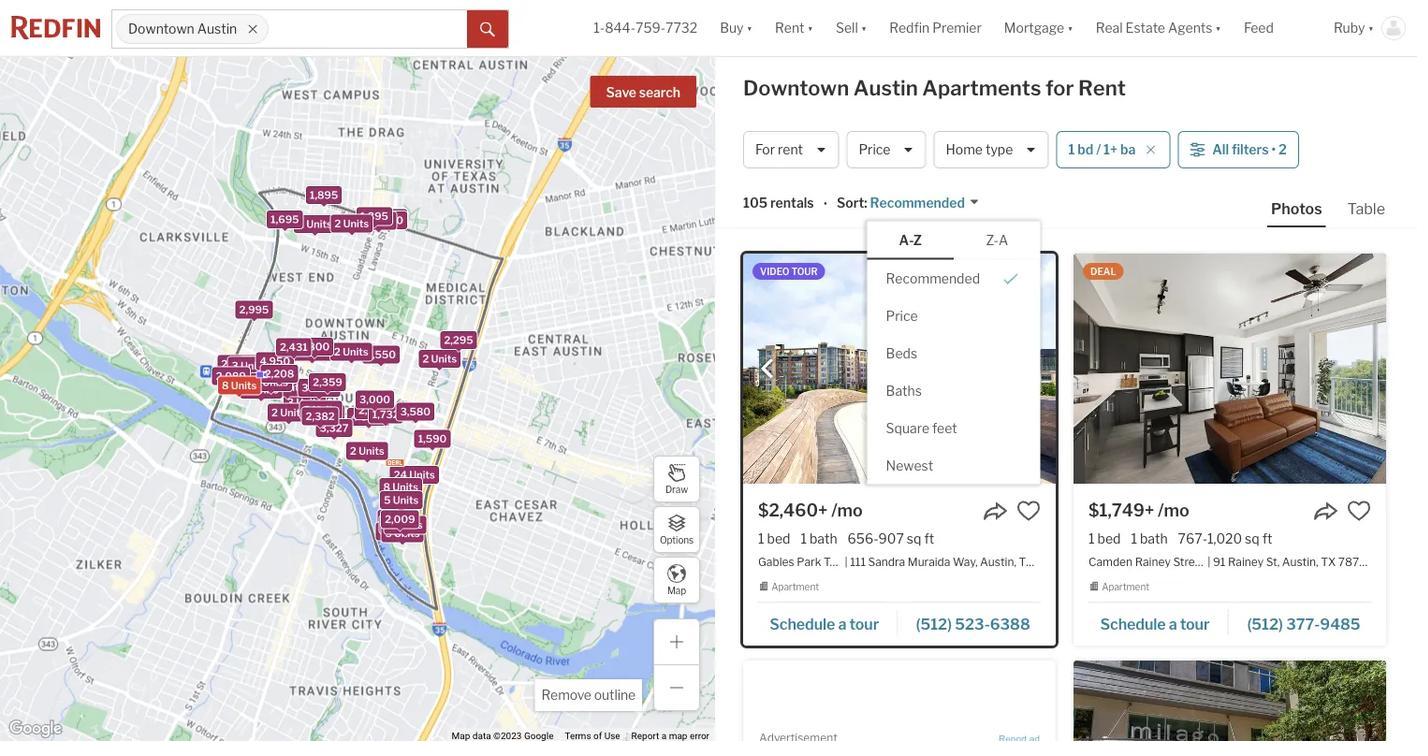Task type: describe. For each thing, give the bounding box(es) containing it.
5 ▾ from the left
[[1216, 20, 1222, 36]]

buy ▾ button
[[709, 0, 764, 56]]

real estate agents ▾ button
[[1085, 0, 1233, 56]]

redfin premier
[[890, 20, 982, 36]]

▾ for sell ▾
[[861, 20, 867, 36]]

1 horizontal spatial 5 units
[[384, 494, 419, 506]]

(512) 377-9485 link
[[1229, 606, 1372, 638]]

(512) 523-6388 link
[[898, 606, 1041, 638]]

square feet
[[886, 420, 957, 436]]

2,800
[[299, 341, 330, 353]]

/mo for $1,749+ /mo
[[1158, 500, 1190, 521]]

home type
[[946, 142, 1013, 158]]

home type button
[[934, 131, 1049, 169]]

search
[[639, 85, 681, 101]]

91
[[1213, 555, 1226, 568]]

bed for $1,749+
[[1098, 531, 1121, 547]]

rent ▾ button
[[764, 0, 825, 56]]

1 down $1,749+ /mo
[[1131, 531, 1137, 547]]

buy
[[720, 20, 744, 36]]

photos button
[[1268, 198, 1344, 227]]

656-
[[848, 531, 879, 547]]

beds button
[[867, 335, 1041, 372]]

2 inside button
[[1279, 142, 1287, 158]]

tour for $1,749+ /mo
[[1180, 615, 1210, 633]]

$2,460+
[[758, 500, 828, 521]]

a-z
[[899, 232, 922, 248]]

price for home type
[[859, 142, 891, 158]]

▾ for mortgage ▾
[[1067, 20, 1074, 36]]

1 up the camden
[[1089, 531, 1095, 547]]

2,193
[[359, 404, 386, 416]]

sell ▾ button
[[836, 0, 867, 56]]

downtown austin
[[128, 21, 237, 37]]

• for rentals
[[823, 196, 828, 212]]

price button for beds
[[867, 297, 1041, 335]]

2 units down 6 units
[[272, 407, 306, 419]]

remove outline button
[[535, 680, 642, 711]]

gables
[[758, 555, 794, 568]]

street
[[1173, 555, 1206, 568]]

2 units down 2,295
[[423, 353, 457, 365]]

draw
[[666, 484, 688, 495]]

111
[[850, 555, 866, 568]]

for
[[755, 142, 775, 158]]

baths
[[886, 383, 922, 399]]

next button image
[[1022, 360, 1041, 378]]

map
[[667, 585, 686, 597]]

mortgage ▾
[[1004, 20, 1074, 36]]

1+
[[1104, 142, 1118, 158]]

photo of 54 rainey st #820, austin, tx 78701 image
[[1074, 661, 1386, 741]]

bd
[[1078, 142, 1094, 158]]

0 horizontal spatial 5
[[270, 382, 277, 394]]

2 tx from the left
[[1321, 555, 1336, 568]]

austin for downtown austin
[[197, 21, 237, 37]]

bath for $2,460+
[[810, 531, 838, 547]]

1 bath for $2,460+
[[801, 531, 838, 547]]

1-844-759-7732
[[594, 20, 698, 36]]

1,895
[[310, 189, 338, 201]]

schedule a tour for $2,460+
[[770, 615, 879, 633]]

camden rainey street | 91 rainey st, austin, tx 78701
[[1089, 555, 1372, 568]]

844-
[[605, 20, 636, 36]]

2 right 2,550
[[423, 353, 429, 365]]

save search
[[606, 85, 681, 101]]

3,327
[[320, 422, 349, 435]]

105
[[743, 195, 768, 211]]

remove 1 bd / 1+ ba image
[[1145, 144, 1156, 155]]

2 down 6 units
[[272, 407, 278, 419]]

apartments
[[922, 75, 1041, 101]]

save search button
[[590, 76, 697, 108]]

home
[[946, 142, 983, 158]]

(512) 377-9485
[[1247, 615, 1361, 633]]

outline
[[594, 688, 636, 704]]

photo of 91 rainey st, austin, tx 78701 image
[[1074, 254, 1386, 484]]

tower
[[824, 555, 856, 568]]

1,732
[[372, 409, 399, 421]]

78701
[[1339, 555, 1372, 568]]

previous button image
[[758, 360, 777, 378]]

1 up gables
[[758, 531, 764, 547]]

1,450
[[375, 214, 403, 226]]

sell ▾ button
[[825, 0, 878, 56]]

favorite button checkbox
[[1017, 499, 1041, 523]]

2,089
[[216, 370, 246, 382]]

767-1,020 sq ft
[[1178, 531, 1273, 547]]

a for $2,460+
[[838, 615, 847, 633]]

3,000
[[359, 394, 390, 406]]

rent inside rent ▾ dropdown button
[[775, 20, 805, 36]]

1 bed for $1,749+ /mo
[[1089, 531, 1121, 547]]

1 tx from the left
[[1019, 555, 1034, 568]]

square
[[886, 420, 930, 436]]

redfin premier button
[[878, 0, 993, 56]]

1-
[[594, 20, 605, 36]]

a-z button
[[867, 222, 954, 260]]

(512) for $2,460+ /mo
[[916, 615, 952, 633]]

ba
[[1121, 142, 1136, 158]]

1 horizontal spatial rent
[[1079, 75, 1126, 101]]

105 rentals •
[[743, 195, 828, 212]]

google image
[[5, 717, 66, 741]]

recommended inside dialog
[[886, 271, 980, 287]]

| 111 sandra muraida way, austin, tx 78703
[[845, 555, 1072, 568]]

7732
[[666, 20, 698, 36]]

for
[[1046, 75, 1074, 101]]

2 units down 1,895
[[298, 218, 332, 230]]

downtown for downtown austin
[[128, 21, 194, 37]]

3,580
[[400, 406, 431, 418]]

▾ for buy ▾
[[747, 20, 753, 36]]

sort :
[[837, 195, 867, 211]]

656-907 sq ft
[[848, 531, 934, 547]]

1 bath for $1,749+
[[1131, 531, 1168, 547]]

2 left 4,950 at the top of the page
[[221, 358, 228, 370]]

2,431
[[280, 341, 308, 353]]

2,382
[[306, 410, 335, 423]]

camden
[[1089, 555, 1133, 568]]

2 austin, from the left
[[1282, 555, 1319, 568]]

z-a
[[986, 232, 1008, 248]]

rent ▾ button
[[775, 0, 813, 56]]

downtown austin apartments for rent
[[743, 75, 1126, 101]]

square feet button
[[867, 410, 1041, 447]]

a
[[999, 232, 1008, 248]]

1 | from the left
[[845, 555, 848, 568]]

bath for $1,749+
[[1140, 531, 1168, 547]]

newest
[[886, 458, 934, 474]]

a-
[[899, 232, 914, 248]]

6388
[[990, 615, 1031, 633]]

/
[[1096, 142, 1101, 158]]

rent
[[778, 142, 803, 158]]

table
[[1348, 199, 1386, 218]]

2,359
[[313, 376, 342, 388]]



Task type: vqa. For each thing, say whether or not it's contained in the screenshot.
'Newest' button
yes



Task type: locate. For each thing, give the bounding box(es) containing it.
tx left 78701
[[1321, 555, 1336, 568]]

78703
[[1036, 555, 1072, 568]]

gables park tower
[[758, 555, 856, 568]]

2 /mo from the left
[[1158, 500, 1190, 521]]

|
[[845, 555, 848, 568], [1208, 555, 1211, 568]]

ft up st,
[[1263, 531, 1273, 547]]

filters
[[1232, 142, 1269, 158]]

1-844-759-7732 link
[[594, 20, 698, 36]]

0 vertical spatial •
[[1272, 142, 1276, 158]]

1 austin, from the left
[[980, 555, 1017, 568]]

• for filters
[[1272, 142, 1276, 158]]

1 /mo from the left
[[831, 500, 863, 521]]

z-a button
[[954, 222, 1041, 259]]

0 horizontal spatial 8
[[222, 380, 229, 392]]

1 vertical spatial 8 units
[[383, 481, 418, 493]]

1 bed for $2,460+ /mo
[[758, 531, 791, 547]]

4 units
[[351, 411, 386, 423]]

1 left "bd"
[[1069, 142, 1075, 158]]

0 horizontal spatial tour
[[850, 615, 879, 633]]

2 units up 3,327
[[306, 408, 341, 420]]

8 units down '24'
[[383, 481, 418, 493]]

price button up beds
[[867, 297, 1041, 335]]

1 horizontal spatial tx
[[1321, 555, 1336, 568]]

recommended button down 'z'
[[867, 260, 1041, 297]]

1 horizontal spatial 1 bath
[[1131, 531, 1168, 547]]

austin down the redfin
[[854, 75, 918, 101]]

1 horizontal spatial 1 bed
[[1089, 531, 1121, 547]]

None search field
[[269, 10, 467, 48]]

sq for $1,749+ /mo
[[1245, 531, 1260, 547]]

mortgage ▾ button
[[1004, 0, 1074, 56]]

recommended down 'z'
[[886, 271, 980, 287]]

a for $1,749+
[[1169, 615, 1177, 633]]

2 up 6 units
[[260, 367, 267, 379]]

1 schedule a tour button from the left
[[758, 608, 898, 636]]

dialog containing a-z
[[867, 222, 1041, 485]]

downtown down rent ▾ button
[[743, 75, 849, 101]]

0 horizontal spatial /mo
[[831, 500, 863, 521]]

schedule down the camden
[[1100, 615, 1166, 633]]

| left 111
[[845, 555, 848, 568]]

sq right 907
[[907, 531, 922, 547]]

/mo
[[831, 500, 863, 521], [1158, 500, 1190, 521]]

377-
[[1286, 615, 1320, 633]]

sell
[[836, 20, 858, 36]]

▾ right mortgage on the right
[[1067, 20, 1074, 36]]

save
[[606, 85, 637, 101]]

0 horizontal spatial (512)
[[916, 615, 952, 633]]

price button up : on the right top
[[847, 131, 926, 169]]

options
[[660, 535, 694, 546]]

1 horizontal spatial |
[[1208, 555, 1211, 568]]

2 down 1,895
[[335, 218, 341, 230]]

2,195
[[381, 513, 409, 525]]

sq right 1,020
[[1245, 531, 1260, 547]]

• left sort at right
[[823, 196, 828, 212]]

0 horizontal spatial ft
[[924, 531, 934, 547]]

9485
[[1320, 615, 1361, 633]]

1 tour from the left
[[850, 615, 879, 633]]

1 rainey from the left
[[1135, 555, 1171, 568]]

0 horizontal spatial •
[[823, 196, 828, 212]]

downtown left remove downtown austin image
[[128, 21, 194, 37]]

0 vertical spatial recommended button
[[867, 194, 980, 212]]

1 a from the left
[[838, 615, 847, 633]]

rent right buy ▾
[[775, 20, 805, 36]]

for rent
[[755, 142, 803, 158]]

tour down street
[[1180, 615, 1210, 633]]

8 units left 2,208 at the left
[[222, 380, 257, 392]]

1 vertical spatial price
[[886, 308, 918, 324]]

premier
[[933, 20, 982, 36]]

rainey left street
[[1135, 555, 1171, 568]]

photo of 111 sandra muraida way, austin, tx 78703 image
[[743, 254, 1056, 484]]

| left the 91
[[1208, 555, 1211, 568]]

2 right 2,800
[[334, 346, 341, 358]]

:
[[864, 195, 867, 211]]

muraida
[[908, 555, 951, 568]]

▾ right ruby
[[1368, 20, 1374, 36]]

1 horizontal spatial austin,
[[1282, 555, 1319, 568]]

rentals
[[771, 195, 814, 211]]

0 horizontal spatial downtown
[[128, 21, 194, 37]]

759-
[[636, 20, 666, 36]]

0 horizontal spatial bath
[[810, 531, 838, 547]]

mortgage
[[1004, 20, 1065, 36]]

0 horizontal spatial 8 units
[[222, 380, 257, 392]]

austin, right st,
[[1282, 555, 1319, 568]]

(512) 523-6388
[[916, 615, 1031, 633]]

bed up the camden
[[1098, 531, 1121, 547]]

rent ▾
[[775, 20, 813, 36]]

1
[[1069, 142, 1075, 158], [758, 531, 764, 547], [801, 531, 807, 547], [1089, 531, 1095, 547], [1131, 531, 1137, 547]]

1 sq from the left
[[907, 531, 922, 547]]

0 horizontal spatial |
[[845, 555, 848, 568]]

1 vertical spatial downtown
[[743, 75, 849, 101]]

austin,
[[980, 555, 1017, 568], [1282, 555, 1319, 568]]

5 units down 2,208 at the left
[[270, 382, 305, 394]]

$1,749+
[[1089, 500, 1155, 521]]

1 vertical spatial rent
[[1079, 75, 1126, 101]]

1 vertical spatial •
[[823, 196, 828, 212]]

price inside dialog
[[886, 308, 918, 324]]

price button for home type
[[847, 131, 926, 169]]

0 horizontal spatial schedule a tour button
[[758, 608, 898, 636]]

2 down 4
[[350, 445, 357, 457]]

1 bath up park
[[801, 531, 838, 547]]

1 bed up gables
[[758, 531, 791, 547]]

1 horizontal spatial sq
[[1245, 531, 1260, 547]]

bath up park
[[810, 531, 838, 547]]

2 schedule a tour button from the left
[[1089, 608, 1229, 636]]

1 horizontal spatial bath
[[1140, 531, 1168, 547]]

apartment for $2,460+
[[772, 582, 819, 593]]

2 1 bed from the left
[[1089, 531, 1121, 547]]

2 recommended button from the top
[[867, 260, 1041, 297]]

1 ▾ from the left
[[747, 20, 753, 36]]

8
[[222, 380, 229, 392], [383, 481, 390, 493]]

1 vertical spatial recommended button
[[867, 260, 1041, 297]]

3 ▾ from the left
[[861, 20, 867, 36]]

ft for $2,460+ /mo
[[924, 531, 934, 547]]

real estate agents ▾
[[1096, 20, 1222, 36]]

1 bed
[[758, 531, 791, 547], [1089, 531, 1121, 547]]

1,675
[[365, 215, 393, 227]]

0 horizontal spatial austin,
[[980, 555, 1017, 568]]

favorite button checkbox
[[1347, 499, 1372, 523]]

downtown for downtown austin apartments for rent
[[743, 75, 849, 101]]

bed for $2,460+
[[767, 531, 791, 547]]

2 rainey from the left
[[1228, 555, 1264, 568]]

(512) left 523-
[[916, 615, 952, 633]]

4 ▾ from the left
[[1067, 20, 1074, 36]]

z-
[[986, 232, 999, 248]]

2 ▾ from the left
[[807, 20, 813, 36]]

1 bd / 1+ ba
[[1069, 142, 1136, 158]]

▾ left sell on the right top of the page
[[807, 20, 813, 36]]

all filters • 2
[[1213, 142, 1287, 158]]

tour down 111
[[850, 615, 879, 633]]

0 horizontal spatial sq
[[907, 531, 922, 547]]

schedule a tour for $1,749+
[[1100, 615, 1210, 633]]

0 vertical spatial rent
[[775, 20, 805, 36]]

2 sq from the left
[[1245, 531, 1260, 547]]

price for beds
[[886, 308, 918, 324]]

1 horizontal spatial 8
[[383, 481, 390, 493]]

1 horizontal spatial a
[[1169, 615, 1177, 633]]

1 ft from the left
[[924, 531, 934, 547]]

0 horizontal spatial apartment
[[772, 582, 819, 593]]

0 vertical spatial price
[[859, 142, 891, 158]]

1 horizontal spatial (512)
[[1247, 615, 1283, 633]]

1 horizontal spatial tour
[[1180, 615, 1210, 633]]

price
[[859, 142, 891, 158], [886, 308, 918, 324]]

units
[[343, 218, 369, 230], [306, 218, 332, 230], [304, 346, 329, 358], [343, 346, 369, 358], [431, 353, 457, 365], [230, 358, 256, 370], [253, 360, 279, 372], [241, 360, 266, 372], [269, 367, 294, 379], [262, 377, 288, 389], [231, 380, 257, 392], [279, 382, 305, 394], [311, 382, 336, 394], [253, 384, 279, 396], [296, 396, 322, 409], [313, 404, 339, 416], [280, 407, 306, 419], [315, 408, 341, 420], [360, 411, 386, 423], [359, 445, 384, 457], [409, 469, 435, 481], [393, 481, 418, 493], [393, 494, 419, 506], [392, 519, 418, 531], [397, 519, 423, 531], [389, 525, 414, 538], [394, 527, 420, 540]]

4
[[351, 411, 358, 423]]

map region
[[0, 25, 933, 741]]

/mo for $2,460+ /mo
[[831, 500, 863, 521]]

1,020
[[1208, 531, 1242, 547]]

recommended button
[[867, 194, 980, 212], [867, 260, 1041, 297]]

1 vertical spatial 8
[[383, 481, 390, 493]]

2
[[1279, 142, 1287, 158], [335, 218, 341, 230], [298, 218, 304, 230], [334, 346, 341, 358], [423, 353, 429, 365], [221, 358, 228, 370], [260, 367, 267, 379], [272, 407, 278, 419], [306, 408, 313, 420], [350, 445, 357, 457]]

2 right filters
[[1279, 142, 1287, 158]]

2 down 2,359
[[306, 408, 313, 420]]

1 up gables park tower
[[801, 531, 807, 547]]

1 1 bath from the left
[[801, 531, 838, 547]]

1 1 bed from the left
[[758, 531, 791, 547]]

5 down 2,208 at the left
[[270, 382, 277, 394]]

2 units up 6
[[221, 358, 256, 370]]

schedule a tour button for $2,460+
[[758, 608, 898, 636]]

0 vertical spatial 8 units
[[222, 380, 257, 392]]

rent
[[775, 20, 805, 36], [1079, 75, 1126, 101]]

2 units down 4 units
[[350, 445, 384, 457]]

tx left 78703 at the bottom right of the page
[[1019, 555, 1034, 568]]

recommended up 'z'
[[870, 195, 965, 211]]

0 vertical spatial price button
[[847, 131, 926, 169]]

0 vertical spatial austin
[[197, 21, 237, 37]]

real estate agents ▾ link
[[1096, 0, 1222, 56]]

feet
[[932, 420, 957, 436]]

2 apartment from the left
[[1102, 582, 1150, 593]]

bed up gables
[[767, 531, 791, 547]]

0 horizontal spatial tx
[[1019, 555, 1034, 568]]

favorite button image
[[1347, 499, 1372, 523]]

(512) for $1,749+ /mo
[[1247, 615, 1283, 633]]

1 bd / 1+ ba button
[[1056, 131, 1170, 169]]

8 up 2,195
[[383, 481, 390, 493]]

3
[[295, 346, 301, 358], [244, 360, 251, 372], [232, 360, 238, 372], [254, 377, 260, 389], [302, 382, 308, 394], [287, 396, 294, 409], [304, 404, 311, 416], [383, 519, 390, 531], [388, 519, 395, 531], [380, 525, 386, 538], [385, 527, 392, 540]]

apartment
[[772, 582, 819, 593], [1102, 582, 1150, 593]]

dialog
[[867, 222, 1041, 485]]

bath down $1,749+ /mo
[[1140, 531, 1168, 547]]

schedule a tour down park
[[770, 615, 879, 633]]

feed button
[[1233, 0, 1323, 56]]

▾ for rent ▾
[[807, 20, 813, 36]]

way,
[[953, 555, 978, 568]]

rainey right the 91
[[1228, 555, 1264, 568]]

1 recommended button from the top
[[867, 194, 980, 212]]

0 vertical spatial 8
[[222, 380, 229, 392]]

0 horizontal spatial rent
[[775, 20, 805, 36]]

ft for $1,749+ /mo
[[1263, 531, 1273, 547]]

0 vertical spatial recommended
[[870, 195, 965, 211]]

a down street
[[1169, 615, 1177, 633]]

907
[[879, 531, 904, 547]]

1 bath down $1,749+ /mo
[[1131, 531, 1168, 547]]

1 vertical spatial 5
[[384, 494, 391, 506]]

ruby
[[1334, 20, 1365, 36]]

2 left 1,395
[[298, 218, 304, 230]]

a down tower
[[838, 615, 847, 633]]

2 1 bath from the left
[[1131, 531, 1168, 547]]

2 units up 6 units
[[260, 367, 294, 379]]

2,550
[[366, 349, 396, 361]]

schedule a tour button
[[758, 608, 898, 636], [1089, 608, 1229, 636]]

newest button
[[867, 447, 1041, 485]]

1 horizontal spatial bed
[[1098, 531, 1121, 547]]

/mo up 767-
[[1158, 500, 1190, 521]]

0 horizontal spatial a
[[838, 615, 847, 633]]

2,295
[[444, 334, 473, 346]]

deal
[[1091, 266, 1117, 277]]

2 units left 3,450
[[335, 218, 369, 230]]

2 schedule a tour from the left
[[1100, 615, 1210, 633]]

1 horizontal spatial ft
[[1263, 531, 1273, 547]]

mortgage ▾ button
[[993, 0, 1085, 56]]

favorite button image
[[1017, 499, 1041, 523]]

(512) left 377-
[[1247, 615, 1283, 633]]

1 horizontal spatial apartment
[[1102, 582, 1150, 593]]

2 ft from the left
[[1263, 531, 1273, 547]]

schedule a tour button down tower
[[758, 608, 898, 636]]

1 horizontal spatial rainey
[[1228, 555, 1264, 568]]

feed
[[1244, 20, 1274, 36]]

1 horizontal spatial 8 units
[[383, 481, 418, 493]]

remove downtown austin image
[[247, 23, 258, 35]]

1 vertical spatial austin
[[854, 75, 918, 101]]

2 (512) from the left
[[1247, 615, 1283, 633]]

austin left remove downtown austin image
[[197, 21, 237, 37]]

z
[[914, 232, 922, 248]]

schedule for $1,749+
[[1100, 615, 1166, 633]]

schedule down gables park tower
[[770, 615, 835, 633]]

2,208
[[265, 368, 294, 380]]

6
[[244, 384, 251, 396]]

1 schedule from the left
[[770, 615, 835, 633]]

submit search image
[[480, 22, 495, 37]]

sell ▾
[[836, 20, 867, 36]]

▾ for ruby ▾
[[1368, 20, 1374, 36]]

• right filters
[[1272, 142, 1276, 158]]

schedule for $2,460+
[[770, 615, 835, 633]]

apartment down gables park tower
[[772, 582, 819, 593]]

• inside button
[[1272, 142, 1276, 158]]

price up beds
[[886, 308, 918, 324]]

0 horizontal spatial rainey
[[1135, 555, 1171, 568]]

0 horizontal spatial 1 bath
[[801, 531, 838, 547]]

0 horizontal spatial 5 units
[[270, 382, 305, 394]]

1 vertical spatial price button
[[867, 297, 1041, 335]]

1 apartment from the left
[[772, 582, 819, 593]]

0 horizontal spatial bed
[[767, 531, 791, 547]]

1 vertical spatial recommended
[[886, 271, 980, 287]]

sq
[[907, 531, 922, 547], [1245, 531, 1260, 547]]

1 inside "button"
[[1069, 142, 1075, 158]]

bed
[[767, 531, 791, 547], [1098, 531, 1121, 547]]

austin, right way,
[[980, 555, 1017, 568]]

1 horizontal spatial •
[[1272, 142, 1276, 158]]

agents
[[1168, 20, 1213, 36]]

▾ right sell on the right top of the page
[[861, 20, 867, 36]]

1 (512) from the left
[[916, 615, 952, 633]]

3 units
[[295, 346, 329, 358], [244, 360, 279, 372], [232, 360, 266, 372], [254, 377, 288, 389], [302, 382, 336, 394], [287, 396, 322, 409], [304, 404, 339, 416], [383, 519, 418, 531], [388, 519, 423, 531], [380, 525, 414, 538], [385, 527, 420, 540]]

ft up muraida
[[924, 531, 934, 547]]

1 horizontal spatial schedule a tour
[[1100, 615, 1210, 633]]

rent right the for
[[1079, 75, 1126, 101]]

523-
[[955, 615, 990, 633]]

1 horizontal spatial 5
[[384, 494, 391, 506]]

0 horizontal spatial schedule
[[770, 615, 835, 633]]

5 units up "2,009" at left bottom
[[384, 494, 419, 506]]

/mo up 656-
[[831, 500, 863, 521]]

1 horizontal spatial austin
[[854, 75, 918, 101]]

tx
[[1019, 555, 1034, 568], [1321, 555, 1336, 568]]

beds
[[886, 346, 918, 361]]

all
[[1213, 142, 1229, 158]]

▾ right buy
[[747, 20, 753, 36]]

buy ▾
[[720, 20, 753, 36]]

8 left 6
[[222, 380, 229, 392]]

5 up 2,195
[[384, 494, 391, 506]]

▾ right 'agents'
[[1216, 20, 1222, 36]]

1,695
[[271, 213, 299, 226]]

1 bed up the camden
[[1089, 531, 1121, 547]]

1 horizontal spatial schedule
[[1100, 615, 1166, 633]]

austin for downtown austin apartments for rent
[[854, 75, 918, 101]]

rainey
[[1135, 555, 1171, 568], [1228, 555, 1264, 568]]

0 horizontal spatial 1 bed
[[758, 531, 791, 547]]

sandra
[[868, 555, 905, 568]]

2,009
[[385, 513, 415, 525]]

schedule a tour down street
[[1100, 615, 1210, 633]]

all filters • 2 button
[[1178, 131, 1299, 169]]

sq for $2,460+ /mo
[[907, 531, 922, 547]]

schedule a tour button for $1,749+
[[1089, 608, 1229, 636]]

schedule a tour button down street
[[1089, 608, 1229, 636]]

schedule a tour
[[770, 615, 879, 633], [1100, 615, 1210, 633]]

recommended button up 'z'
[[867, 194, 980, 212]]

apartment for $1,749+
[[1102, 582, 1150, 593]]

tour for $2,460+ /mo
[[850, 615, 879, 633]]

1 vertical spatial 5 units
[[384, 494, 419, 506]]

1 horizontal spatial schedule a tour button
[[1089, 608, 1229, 636]]

1 horizontal spatial /mo
[[1158, 500, 1190, 521]]

0 vertical spatial downtown
[[128, 21, 194, 37]]

apartment down the camden
[[1102, 582, 1150, 593]]

• inside 105 rentals •
[[823, 196, 828, 212]]

2 bath from the left
[[1140, 531, 1168, 547]]

0 vertical spatial 5
[[270, 382, 277, 394]]

2 bed from the left
[[1098, 531, 1121, 547]]

0 vertical spatial 5 units
[[270, 382, 305, 394]]

6 ▾ from the left
[[1368, 20, 1374, 36]]

price button
[[847, 131, 926, 169], [867, 297, 1041, 335]]

1 horizontal spatial downtown
[[743, 75, 849, 101]]

24 units
[[394, 469, 435, 481]]

2 a from the left
[[1169, 615, 1177, 633]]

2 | from the left
[[1208, 555, 1211, 568]]

1 bed from the left
[[767, 531, 791, 547]]

0 horizontal spatial schedule a tour
[[770, 615, 879, 633]]

▾
[[747, 20, 753, 36], [807, 20, 813, 36], [861, 20, 867, 36], [1067, 20, 1074, 36], [1216, 20, 1222, 36], [1368, 20, 1374, 36]]

2 schedule from the left
[[1100, 615, 1166, 633]]

1 schedule a tour from the left
[[770, 615, 879, 633]]

2 tour from the left
[[1180, 615, 1210, 633]]

2 units right 2,800
[[334, 346, 369, 358]]

price up : on the right top
[[859, 142, 891, 158]]

1 bath from the left
[[810, 531, 838, 547]]

0 horizontal spatial austin
[[197, 21, 237, 37]]



